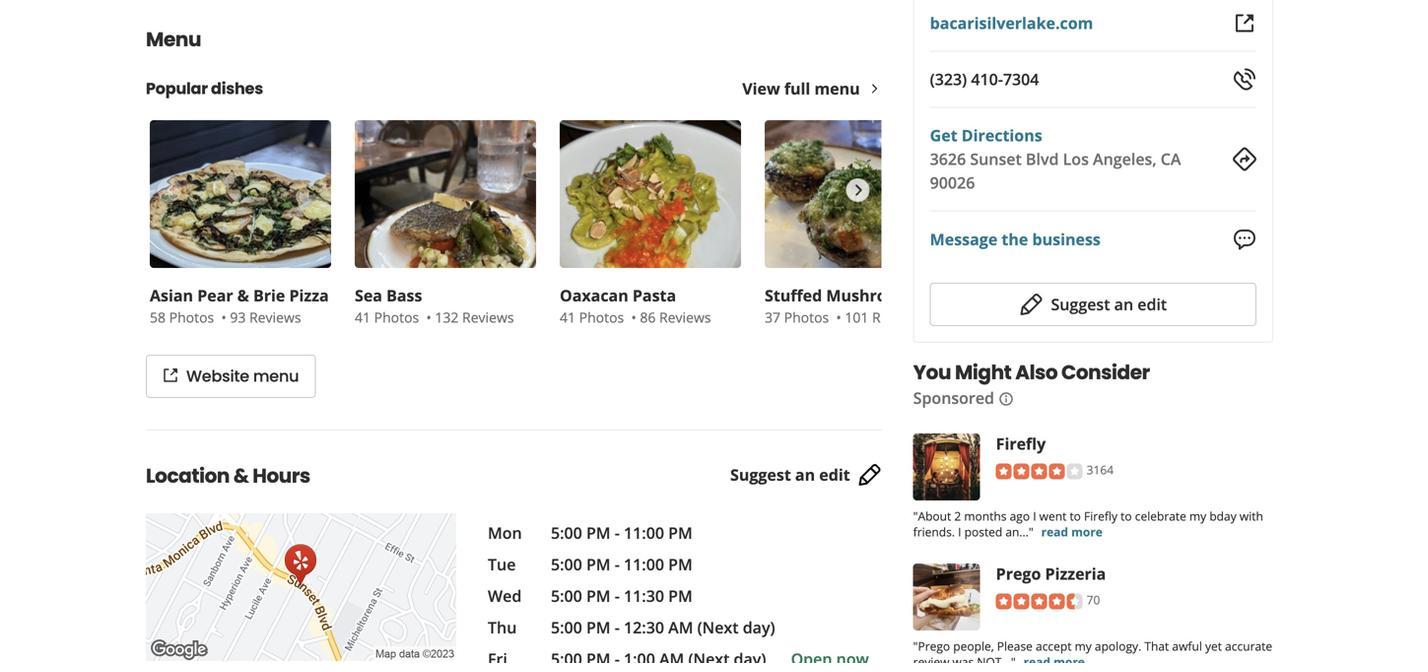 Task type: locate. For each thing, give the bounding box(es) containing it.
4 star rating image
[[996, 464, 1083, 479]]

firefly down 3164
[[1085, 508, 1118, 525]]

suggest an edit
[[1051, 294, 1168, 315], [731, 465, 851, 486]]

mon
[[488, 523, 522, 544]]

1 horizontal spatial suggest
[[1051, 294, 1111, 315]]

-
[[615, 523, 620, 544], [615, 554, 620, 575], [615, 586, 620, 607], [615, 617, 620, 638]]

"prego people, please accept my apology. that awful yet accurate review was not…"
[[914, 638, 1273, 664]]

asian pear & brie pizza image
[[150, 120, 331, 268]]

11:30
[[624, 586, 664, 607]]

the
[[1002, 228, 1029, 250]]

popular
[[146, 77, 208, 100]]

1 vertical spatial 5:00 pm - 11:00 pm
[[551, 554, 693, 575]]

0 horizontal spatial 41
[[355, 308, 371, 327]]

41
[[355, 308, 371, 327], [560, 308, 576, 327]]

stuffed mushrooms 37 photos
[[765, 285, 920, 327]]

ca
[[1161, 148, 1182, 169]]

2 5:00 pm - 11:00 pm from the top
[[551, 554, 693, 575]]

yet
[[1206, 638, 1223, 655]]

photos down stuffed
[[784, 308, 829, 327]]

(next
[[698, 617, 739, 638]]

my inside "about 2 months ago i went to firefly to celebrate my bday with friends. i posted an…"
[[1190, 508, 1207, 525]]

thu
[[488, 617, 517, 638]]

to right went
[[1070, 508, 1082, 525]]

bday
[[1210, 508, 1237, 525]]

2 to from the left
[[1121, 508, 1133, 525]]

41 down 'oaxacan' on the left of the page
[[560, 308, 576, 327]]

pasta
[[633, 285, 677, 306]]

an up consider
[[1115, 294, 1134, 315]]

1 11:00 from the top
[[624, 523, 664, 544]]

asian pear & brie pizza 58 photos
[[150, 285, 329, 327]]

1 horizontal spatial menu
[[815, 78, 860, 99]]

view full menu
[[743, 78, 860, 99]]

24 pencil v2 image
[[1020, 293, 1044, 316]]

4 reviews from the left
[[873, 308, 924, 327]]

0 horizontal spatial firefly
[[996, 433, 1046, 455]]

my
[[1190, 508, 1207, 525], [1075, 638, 1092, 655]]

reviews right 132
[[462, 308, 514, 327]]

0 vertical spatial suggest an edit
[[1051, 294, 1168, 315]]

photos down bass
[[374, 308, 419, 327]]

5:00 for wed
[[551, 586, 583, 607]]

next image
[[848, 178, 869, 202]]

5:00 pm - 11:00 pm for mon
[[551, 523, 693, 544]]

41 down sea
[[355, 308, 371, 327]]

16 external link v2 image
[[163, 368, 178, 384]]

1 vertical spatial edit
[[820, 465, 851, 486]]

reviews
[[249, 308, 301, 327], [462, 308, 514, 327], [660, 308, 711, 327], [873, 308, 924, 327]]

2 5:00 from the top
[[551, 554, 583, 575]]

day)
[[743, 617, 776, 638]]

0 vertical spatial firefly
[[996, 433, 1046, 455]]

get
[[930, 125, 958, 146]]

93 reviews
[[230, 308, 301, 327]]

0 horizontal spatial an
[[796, 465, 815, 486]]

0 vertical spatial &
[[237, 285, 249, 306]]

14 chevron right outline image
[[868, 82, 882, 96]]

16 info v2 image
[[999, 391, 1015, 407]]

suggest an edit inside suggest an edit button
[[1051, 294, 1168, 315]]

1 horizontal spatial my
[[1190, 508, 1207, 525]]

stuffed mushrooms image
[[765, 120, 947, 268]]

1 vertical spatial suggest an edit
[[731, 465, 851, 486]]

suggest an edit left 24 pencil v2 image
[[731, 465, 851, 486]]

edit
[[1138, 294, 1168, 315], [820, 465, 851, 486]]

5:00 pm - 11:30 pm
[[551, 586, 693, 607]]

edit left 24 pencil v2 image
[[820, 465, 851, 486]]

tue
[[488, 554, 516, 575]]

0 horizontal spatial edit
[[820, 465, 851, 486]]

awful
[[1173, 638, 1203, 655]]

5:00 right mon
[[551, 523, 583, 544]]

1 vertical spatial 11:00
[[624, 554, 664, 575]]

1 horizontal spatial firefly
[[1085, 508, 1118, 525]]

0 vertical spatial an
[[1115, 294, 1134, 315]]

an
[[1115, 294, 1134, 315], [796, 465, 815, 486]]

my right accept
[[1075, 638, 1092, 655]]

ago
[[1010, 508, 1030, 525]]

firefly
[[996, 433, 1046, 455], [1085, 508, 1118, 525]]

1 41 from the left
[[355, 308, 371, 327]]

3 5:00 from the top
[[551, 586, 583, 607]]

5:00 right wed in the bottom of the page
[[551, 586, 583, 607]]

angeles,
[[1093, 148, 1157, 169]]

reviews for bass
[[462, 308, 514, 327]]

asian
[[150, 285, 193, 306]]

&
[[237, 285, 249, 306], [234, 462, 249, 490]]

menu element
[[114, 0, 950, 398]]

message the business button
[[930, 227, 1101, 251]]

my left bday
[[1190, 508, 1207, 525]]

1 horizontal spatial an
[[1115, 294, 1134, 315]]

menu left 14 chevron right outline icon
[[815, 78, 860, 99]]

& up 93 at the top left of the page
[[237, 285, 249, 306]]

24 external link v2 image
[[1233, 11, 1257, 35]]

0 vertical spatial my
[[1190, 508, 1207, 525]]

41 inside sea bass 41 photos
[[355, 308, 371, 327]]

0 vertical spatial 5:00 pm - 11:00 pm
[[551, 523, 693, 544]]

1 vertical spatial firefly
[[1085, 508, 1118, 525]]

firefly link
[[996, 433, 1046, 455]]

1 horizontal spatial edit
[[1138, 294, 1168, 315]]

2 11:00 from the top
[[624, 554, 664, 575]]

friends.
[[914, 524, 955, 540]]

reviews for mushrooms
[[873, 308, 924, 327]]

2 photos from the left
[[374, 308, 419, 327]]

4 photos from the left
[[784, 308, 829, 327]]

1 horizontal spatial suggest an edit
[[1051, 294, 1168, 315]]

photos for stuffed mushrooms
[[784, 308, 829, 327]]

2 41 from the left
[[560, 308, 576, 327]]

i right ago
[[1033, 508, 1037, 525]]

2 - from the top
[[615, 554, 620, 575]]

5:00 up 5:00 pm - 11:30 pm
[[551, 554, 583, 575]]

1 vertical spatial suggest
[[731, 465, 791, 486]]

i left "posted"
[[959, 524, 962, 540]]

1 photos from the left
[[169, 308, 214, 327]]

reviews down mushrooms
[[873, 308, 924, 327]]

suggest
[[1051, 294, 1111, 315], [731, 465, 791, 486]]

website menu link
[[146, 355, 316, 398]]

& left hours at the left of page
[[234, 462, 249, 490]]

3 reviews from the left
[[660, 308, 711, 327]]

firefly up the 4 star rating image
[[996, 433, 1046, 455]]

0 horizontal spatial suggest an edit
[[731, 465, 851, 486]]

reviews for pear
[[249, 308, 301, 327]]

reviews down 'brie'
[[249, 308, 301, 327]]

86
[[640, 308, 656, 327]]

5:00 for tue
[[551, 554, 583, 575]]

pm
[[587, 523, 611, 544], [669, 523, 693, 544], [587, 554, 611, 575], [669, 554, 693, 575], [587, 586, 611, 607], [669, 586, 693, 607], [587, 617, 611, 638]]

get directions link
[[930, 125, 1043, 146]]

photos
[[169, 308, 214, 327], [374, 308, 419, 327], [579, 308, 624, 327], [784, 308, 829, 327]]

menu right website
[[253, 365, 299, 387]]

photos inside oaxacan pasta 41 photos
[[579, 308, 624, 327]]

previous image
[[158, 178, 180, 202]]

read more link
[[1042, 524, 1103, 540]]

3 photos from the left
[[579, 308, 624, 327]]

1 vertical spatial an
[[796, 465, 815, 486]]

4 - from the top
[[615, 617, 620, 638]]

oaxacan pasta image
[[560, 120, 741, 268]]

11:00 for tue
[[624, 554, 664, 575]]

0 horizontal spatial suggest
[[731, 465, 791, 486]]

1 reviews from the left
[[249, 308, 301, 327]]

edit up consider
[[1138, 294, 1168, 315]]

- for thu
[[615, 617, 620, 638]]

0 vertical spatial 11:00
[[624, 523, 664, 544]]

suggest inside location & hours element
[[731, 465, 791, 486]]

"prego
[[914, 638, 951, 655]]

7304
[[1004, 68, 1040, 90]]

photos inside stuffed mushrooms 37 photos
[[784, 308, 829, 327]]

5:00
[[551, 523, 583, 544], [551, 554, 583, 575], [551, 586, 583, 607], [551, 617, 583, 638]]

2 reviews from the left
[[462, 308, 514, 327]]

menu
[[146, 26, 201, 53]]

3 - from the top
[[615, 586, 620, 607]]

edit inside location & hours element
[[820, 465, 851, 486]]

suggest an edit link
[[731, 464, 882, 487]]

i
[[1033, 508, 1037, 525], [959, 524, 962, 540]]

3164
[[1087, 462, 1114, 478]]

1 - from the top
[[615, 523, 620, 544]]

suggest an edit inside location & hours element
[[731, 465, 851, 486]]

5:00 down 5:00 pm - 11:30 pm
[[551, 617, 583, 638]]

los
[[1063, 148, 1089, 169]]

suggest an edit up consider
[[1051, 294, 1168, 315]]

directions
[[962, 125, 1043, 146]]

0 vertical spatial edit
[[1138, 294, 1168, 315]]

not…"
[[977, 654, 1016, 664]]

0 horizontal spatial to
[[1070, 508, 1082, 525]]

might
[[955, 359, 1012, 386]]

0 horizontal spatial my
[[1075, 638, 1092, 655]]

1 vertical spatial menu
[[253, 365, 299, 387]]

4 5:00 from the top
[[551, 617, 583, 638]]

photos inside sea bass 41 photos
[[374, 308, 419, 327]]

photos for sea bass
[[374, 308, 419, 327]]

1 5:00 pm - 11:00 pm from the top
[[551, 523, 693, 544]]

101
[[845, 308, 869, 327]]

132
[[435, 308, 459, 327]]

1 vertical spatial my
[[1075, 638, 1092, 655]]

photos down asian
[[169, 308, 214, 327]]

0 vertical spatial suggest
[[1051, 294, 1111, 315]]

business
[[1033, 228, 1101, 250]]

celebrate
[[1136, 508, 1187, 525]]

sea
[[355, 285, 382, 306]]

to left celebrate
[[1121, 508, 1133, 525]]

posted
[[965, 524, 1003, 540]]

oaxacan pasta 41 photos
[[560, 285, 677, 327]]

0 vertical spatial menu
[[815, 78, 860, 99]]

1 horizontal spatial 41
[[560, 308, 576, 327]]

photos down 'oaxacan' on the left of the page
[[579, 308, 624, 327]]

reviews right '86'
[[660, 308, 711, 327]]

5:00 for thu
[[551, 617, 583, 638]]

wed
[[488, 586, 522, 607]]

(323)
[[930, 68, 967, 90]]

prego pizzeria link
[[996, 563, 1107, 585]]

1 5:00 from the top
[[551, 523, 583, 544]]

an left 24 pencil v2 image
[[796, 465, 815, 486]]

sunset
[[971, 148, 1022, 169]]

70
[[1087, 592, 1101, 608]]

1 horizontal spatial to
[[1121, 508, 1133, 525]]

to
[[1070, 508, 1082, 525], [1121, 508, 1133, 525]]

41 inside oaxacan pasta 41 photos
[[560, 308, 576, 327]]



Task type: vqa. For each thing, say whether or not it's contained in the screenshot.


Task type: describe. For each thing, give the bounding box(es) containing it.
prego
[[996, 563, 1042, 585]]

1 horizontal spatial i
[[1033, 508, 1037, 525]]

"about 2 months ago i went to firefly to celebrate my bday with friends. i posted an…"
[[914, 508, 1264, 540]]

- for mon
[[615, 523, 620, 544]]

accept
[[1036, 638, 1072, 655]]

suggest an edit button
[[930, 283, 1257, 326]]

please
[[998, 638, 1033, 655]]

pizzeria
[[1046, 563, 1107, 585]]

people,
[[954, 638, 995, 655]]

full
[[785, 78, 811, 99]]

photos inside asian pear & brie pizza 58 photos
[[169, 308, 214, 327]]

58
[[150, 308, 166, 327]]

101 reviews
[[845, 308, 924, 327]]

41 for sea
[[355, 308, 371, 327]]

24 pencil v2 image
[[858, 464, 882, 487]]

(323) 410-7304
[[930, 68, 1040, 90]]

prego pizzeria image
[[914, 564, 981, 631]]

suggest inside button
[[1051, 294, 1111, 315]]

5:00 pm - 11:00 pm for tue
[[551, 554, 693, 575]]

edit inside button
[[1138, 294, 1168, 315]]

popular dishes
[[146, 77, 263, 100]]

86 reviews
[[640, 308, 711, 327]]

pear
[[197, 285, 233, 306]]

stuffed
[[765, 285, 823, 306]]

am
[[669, 617, 694, 638]]

location & hours
[[146, 462, 310, 490]]

map image
[[146, 514, 457, 662]]

read
[[1042, 524, 1069, 540]]

you
[[914, 359, 952, 386]]

went
[[1040, 508, 1067, 525]]

sponsored
[[914, 387, 995, 409]]

93
[[230, 308, 246, 327]]

24 message v2 image
[[1233, 228, 1257, 251]]

location
[[146, 462, 230, 490]]

11:00 for mon
[[624, 523, 664, 544]]

24 phone v2 image
[[1233, 67, 1257, 91]]

1 to from the left
[[1070, 508, 1082, 525]]

also
[[1016, 359, 1058, 386]]

message
[[930, 228, 998, 250]]

bacarisilverlake.com link
[[930, 12, 1094, 33]]

read more
[[1042, 524, 1103, 540]]

firefly image
[[914, 434, 981, 501]]

photos for oaxacan pasta
[[579, 308, 624, 327]]

more
[[1072, 524, 1103, 540]]

0 horizontal spatial menu
[[253, 365, 299, 387]]

website
[[186, 365, 249, 387]]

sea bass image
[[355, 120, 536, 268]]

months
[[965, 508, 1007, 525]]

reviews for pasta
[[660, 308, 711, 327]]

accurate
[[1226, 638, 1273, 655]]

pizza
[[289, 285, 329, 306]]

an…"
[[1006, 524, 1034, 540]]

location & hours element
[[114, 430, 917, 664]]

bass
[[387, 285, 422, 306]]

- for wed
[[615, 586, 620, 607]]

- for tue
[[615, 554, 620, 575]]

blvd
[[1026, 148, 1059, 169]]

410-
[[972, 68, 1004, 90]]

my inside "prego people, please accept my apology. that awful yet accurate review was not…"
[[1075, 638, 1092, 655]]

sea bass 41 photos
[[355, 285, 422, 327]]

5:00 pm - 12:30 am (next day)
[[551, 617, 776, 638]]

hours
[[253, 462, 310, 490]]

90026
[[930, 172, 975, 193]]

prego pizzeria
[[996, 563, 1107, 585]]

an inside button
[[1115, 294, 1134, 315]]

firefly inside "about 2 months ago i went to firefly to celebrate my bday with friends. i posted an…"
[[1085, 508, 1118, 525]]

4.5 star rating image
[[996, 594, 1083, 610]]

1 vertical spatial &
[[234, 462, 249, 490]]

3626
[[930, 148, 966, 169]]

review
[[914, 654, 950, 664]]

12:30
[[624, 617, 664, 638]]

41 for oaxacan
[[560, 308, 576, 327]]

view full menu link
[[743, 78, 882, 99]]

oaxacan
[[560, 285, 629, 306]]

0 horizontal spatial i
[[959, 524, 962, 540]]

& inside asian pear & brie pizza 58 photos
[[237, 285, 249, 306]]

5:00 for mon
[[551, 523, 583, 544]]

24 directions v2 image
[[1233, 147, 1257, 171]]

37
[[765, 308, 781, 327]]

brie
[[253, 285, 285, 306]]

2
[[955, 508, 962, 525]]

an inside location & hours element
[[796, 465, 815, 486]]

bacarisilverlake.com
[[930, 12, 1094, 33]]

consider
[[1062, 359, 1150, 386]]

132 reviews
[[435, 308, 514, 327]]

view
[[743, 78, 781, 99]]

get directions 3626 sunset blvd los angeles, ca 90026
[[930, 125, 1182, 193]]

website menu
[[186, 365, 299, 387]]

that
[[1145, 638, 1170, 655]]

"about
[[914, 508, 952, 525]]

message the business
[[930, 228, 1101, 250]]

mushrooms
[[827, 285, 920, 306]]

dishes
[[211, 77, 263, 100]]

you might also consider
[[914, 359, 1150, 386]]

with
[[1240, 508, 1264, 525]]



